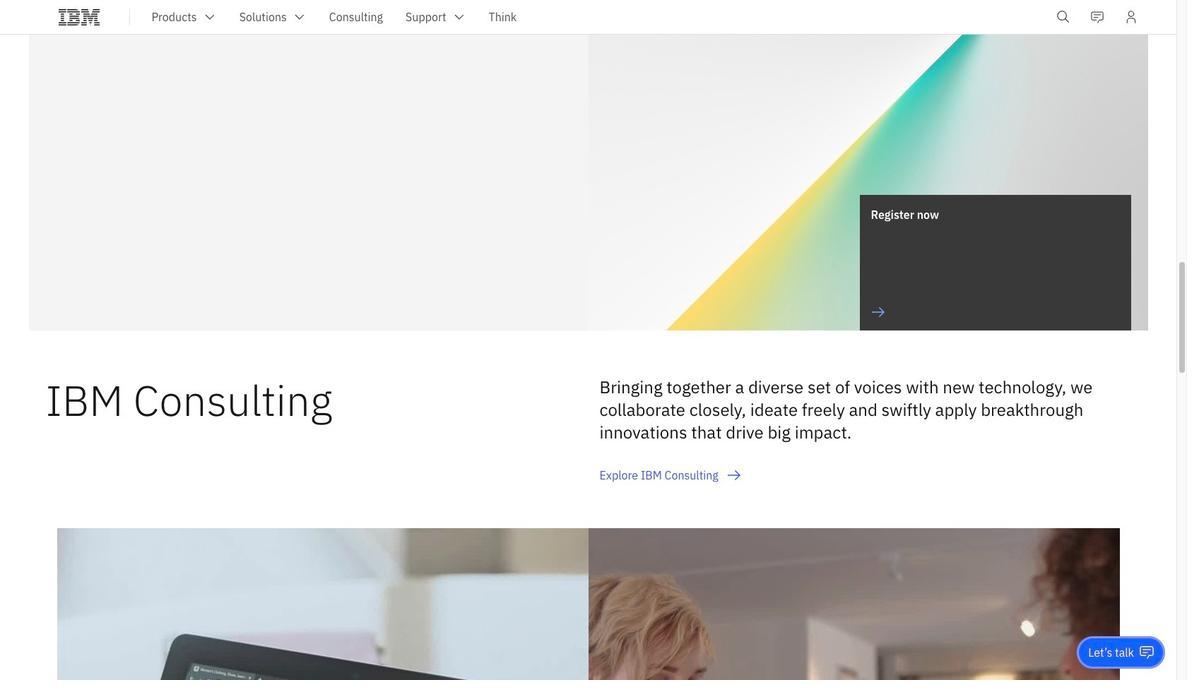 Task type: describe. For each thing, give the bounding box(es) containing it.
let's talk element
[[1088, 645, 1134, 661]]



